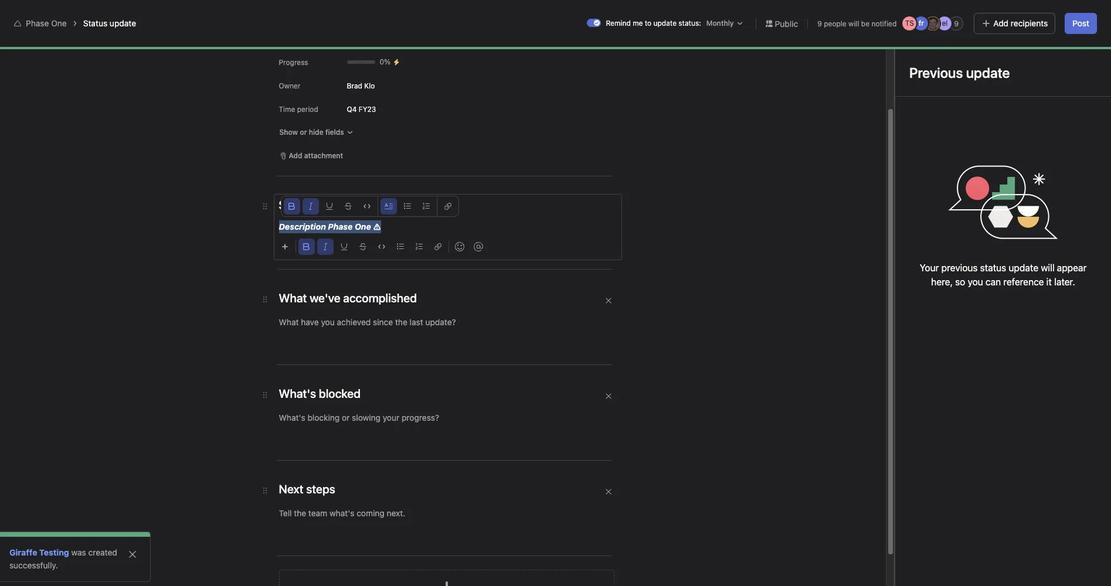 Task type: vqa. For each thing, say whether or not it's contained in the screenshot.
the top Strikethrough icon
yes



Task type: locate. For each thing, give the bounding box(es) containing it.
1 vertical spatial team
[[14, 520, 35, 530]]

status update
[[83, 18, 136, 28]]

0 horizontal spatial 9
[[818, 19, 822, 28]]

1 horizontal spatial ja
[[1030, 45, 1038, 54]]

0 horizontal spatial team
[[14, 520, 35, 530]]

1 horizontal spatial klo
[[409, 560, 422, 570]]

list box
[[417, 5, 699, 23]]

update right the to
[[654, 19, 677, 28]]

off track
[[492, 175, 526, 185]]

0 vertical spatial bulleted list image
[[404, 203, 411, 210]]

0 horizontal spatial add
[[289, 151, 302, 160]]

team for team
[[14, 520, 35, 530]]

code image left paragraph icon
[[364, 203, 371, 210]]

0 horizontal spatial ja
[[930, 19, 937, 28]]

1 horizontal spatial goals
[[454, 231, 472, 239]]

goals for sub-
[[454, 231, 472, 239]]

1 horizontal spatial add
[[994, 18, 1009, 28]]

italics image
[[322, 243, 329, 250]]

9 down what's
[[955, 19, 959, 28]]

0 vertical spatial code image
[[364, 203, 371, 210]]

0 vertical spatial goals
[[249, 36, 269, 46]]

0 horizontal spatial workspace
[[44, 540, 85, 550]]

1 horizontal spatial brad
[[388, 560, 407, 570]]

0 horizontal spatial my
[[31, 540, 42, 550]]

trial?
[[984, 9, 1001, 18]]

monthly
[[707, 19, 734, 28]]

will up it
[[1041, 263, 1055, 273]]

strikethrough image
[[345, 203, 352, 210], [359, 243, 366, 250]]

0 vertical spatial bold image
[[289, 203, 296, 210]]

2 9 from the left
[[955, 19, 959, 28]]

1 horizontal spatial will
[[1041, 263, 1055, 273]]

team up remove from starred image in the left top of the page
[[281, 36, 302, 46]]

ja left el
[[930, 19, 937, 28]]

remove section image
[[605, 393, 612, 400]]

brad for brad klo created this goal
[[388, 560, 407, 570]]

add billing info button
[[1013, 6, 1073, 22]]

⚠️
[[373, 222, 381, 232]]

0 vertical spatial my
[[192, 36, 204, 46]]

ja
[[930, 19, 937, 28], [1030, 45, 1038, 54]]

ago
[[531, 561, 543, 570]]

my workspace
[[31, 540, 85, 550]]

1 vertical spatial remove section image
[[605, 489, 612, 496]]

0 horizontal spatial bulleted list image
[[397, 243, 404, 250]]

public
[[775, 18, 798, 28]]

0 vertical spatial created
[[88, 548, 117, 558]]

my inside my workspace goals link
[[192, 36, 204, 46]]

phase
[[26, 18, 49, 28], [328, 222, 353, 232]]

1 vertical spatial brad
[[388, 560, 407, 570]]

remove section image
[[605, 297, 612, 304], [605, 489, 612, 496]]

ja left 10
[[1030, 45, 1038, 54]]

track inside button
[[506, 175, 526, 185]]

underline image
[[326, 203, 333, 210], [340, 243, 348, 250]]

0 vertical spatial phase
[[26, 18, 49, 28]]

add inside 'button'
[[1018, 9, 1031, 18]]

update inside your previous status update will appear here, so you can reference it later.
[[1009, 263, 1039, 273]]

1 vertical spatial strikethrough image
[[359, 243, 366, 250]]

remind me to update status:
[[606, 19, 701, 28]]

1 horizontal spatial bulleted list image
[[404, 203, 411, 210]]

ts right bk on the right of page
[[1006, 45, 1015, 54]]

it
[[1047, 277, 1052, 287]]

team
[[281, 36, 302, 46], [14, 520, 35, 530]]

track right off
[[506, 175, 526, 185]]

on
[[377, 175, 388, 185]]

off
[[492, 175, 504, 185]]

fr right bk on the right of page
[[1019, 45, 1025, 54]]

1 track from the left
[[390, 175, 410, 185]]

workspace
[[206, 36, 247, 46], [44, 540, 85, 550]]

my inside my workspace link
[[31, 540, 42, 550]]

klo
[[364, 81, 375, 90], [409, 560, 422, 570]]

1 9 from the left
[[818, 19, 822, 28]]

my for my workspace
[[31, 540, 42, 550]]

my workspace link
[[7, 536, 134, 555]]

strikethrough image up description phase one ⚠️ at the top left of page
[[345, 203, 352, 210]]

bulleted list image for the bottom code icon
[[397, 243, 404, 250]]

workspace for my workspace
[[44, 540, 85, 550]]

2 track from the left
[[506, 175, 526, 185]]

phase up italics icon on the top
[[328, 222, 353, 232]]

0 vertical spatial one
[[51, 18, 67, 28]]

reference
[[1004, 277, 1044, 287]]

2 horizontal spatial update
[[1009, 263, 1039, 273]]

10
[[1042, 45, 1049, 54]]

0 vertical spatial underline image
[[326, 203, 333, 210]]

will left be
[[849, 19, 860, 28]]

9 for 9 people will be notified
[[818, 19, 822, 28]]

bulleted list image down 0.00
[[397, 243, 404, 250]]

brad right open user profile icon
[[388, 560, 407, 570]]

0 vertical spatial brad
[[347, 81, 362, 90]]

add
[[1018, 9, 1031, 18], [994, 18, 1009, 28], [289, 151, 302, 160]]

update up reference at the right of page
[[1009, 263, 1039, 273]]

1 vertical spatial will
[[1041, 263, 1055, 273]]

testing
[[39, 548, 69, 558]]

created
[[88, 548, 117, 558], [425, 560, 454, 570]]

1 horizontal spatial update
[[654, 19, 677, 28]]

0 vertical spatial will
[[849, 19, 860, 28]]

0 vertical spatial workspace
[[206, 36, 247, 46]]

1 vertical spatial bold image
[[303, 243, 310, 250]]

1 vertical spatial underline image
[[340, 243, 348, 250]]

0 horizontal spatial created
[[88, 548, 117, 558]]

workspace inside my workspace goals link
[[206, 36, 247, 46]]

add inside button
[[994, 18, 1009, 28]]

klo right open user profile icon
[[409, 560, 422, 570]]

invite
[[33, 566, 54, 576]]

brad up the q4
[[347, 81, 362, 90]]

1 vertical spatial my
[[31, 540, 42, 550]]

1 vertical spatial fr
[[1019, 45, 1025, 54]]

underline image right italics image
[[326, 203, 333, 210]]

1 vertical spatial ts
[[1006, 45, 1015, 54]]

1 vertical spatial goals
[[454, 231, 472, 239]]

code image
[[364, 203, 371, 210], [378, 243, 385, 250]]

1 horizontal spatial 9
[[955, 19, 959, 28]]

created right was
[[88, 548, 117, 558]]

be
[[862, 19, 870, 28]]

bulleted list image for paragraph icon
[[404, 203, 411, 210]]

1 horizontal spatial workspace
[[206, 36, 247, 46]]

1 horizontal spatial fr
[[1019, 45, 1025, 54]]

0 horizontal spatial strikethrough image
[[345, 203, 352, 210]]

previous
[[942, 263, 978, 273]]

1 horizontal spatial phase
[[328, 222, 353, 232]]

post button
[[1065, 13, 1097, 34]]

0 horizontal spatial code image
[[364, 203, 371, 210]]

0 vertical spatial strikethrough image
[[345, 203, 352, 210]]

was
[[71, 548, 86, 558]]

appear
[[1057, 263, 1087, 273]]

my up successfully.
[[31, 540, 42, 550]]

bold image left italics icon on the top
[[303, 243, 310, 250]]

1 horizontal spatial strikethrough image
[[359, 243, 366, 250]]

code image down 0.00
[[378, 243, 385, 250]]

1 vertical spatial klo
[[409, 560, 422, 570]]

one left ⚠️
[[355, 222, 371, 232]]

phase one link
[[26, 18, 67, 28]]

team up giraffe
[[14, 520, 35, 530]]

1 horizontal spatial ts
[[1006, 45, 1015, 54]]

no
[[427, 231, 437, 239]]

post
[[1073, 18, 1090, 28]]

my
[[973, 9, 982, 18]]

on track button
[[360, 170, 417, 191]]

track for off track
[[506, 175, 526, 185]]

progress
[[279, 58, 308, 67]]

0 vertical spatial klo
[[364, 81, 375, 90]]

track
[[390, 175, 410, 185], [506, 175, 526, 185]]

0 horizontal spatial brad
[[347, 81, 362, 90]]

1 vertical spatial bulleted list image
[[397, 243, 404, 250]]

team for team sprint goal
[[281, 36, 302, 46]]

update
[[110, 18, 136, 28], [654, 19, 677, 28], [1009, 263, 1039, 273]]

1 horizontal spatial bold image
[[303, 243, 310, 250]]

bold image left italics image
[[289, 203, 296, 210]]

brad for brad klo
[[347, 81, 362, 90]]

off track button
[[475, 170, 533, 191]]

track inside button
[[390, 175, 410, 185]]

later.
[[1055, 277, 1076, 287]]

0 vertical spatial team
[[281, 36, 302, 46]]

1 horizontal spatial track
[[506, 175, 526, 185]]

1 horizontal spatial code image
[[378, 243, 385, 250]]

9 left "people" at the top right
[[818, 19, 822, 28]]

0 horizontal spatial ts
[[905, 19, 914, 28]]

will inside your previous status update will appear here, so you can reference it later.
[[1041, 263, 1055, 273]]

update right the status
[[110, 18, 136, 28]]

status
[[83, 18, 107, 28]]

Goal name text field
[[351, 90, 893, 132]]

1 vertical spatial one
[[355, 222, 371, 232]]

fr down trial
[[919, 19, 924, 28]]

what's in my trial? button
[[934, 6, 1006, 22]]

ts left left at the top of page
[[905, 19, 914, 28]]

0 vertical spatial remove section image
[[605, 297, 612, 304]]

0 vertical spatial ts
[[905, 19, 914, 28]]

connected
[[474, 231, 509, 239]]

paragraph image
[[384, 202, 394, 211]]

q4
[[347, 105, 357, 113]]

klo for brad klo created this goal
[[409, 560, 422, 570]]

2 horizontal spatial add
[[1018, 9, 1031, 18]]

open user profile image
[[365, 556, 384, 575]]

notified
[[872, 19, 897, 28]]

description phase one ⚠️
[[279, 222, 381, 232]]

klo up fy23
[[364, 81, 375, 90]]

show or hide fields button
[[274, 124, 359, 141]]

0 horizontal spatial will
[[849, 19, 860, 28]]

1 horizontal spatial one
[[355, 222, 371, 232]]

0 horizontal spatial track
[[390, 175, 410, 185]]

successfully.
[[9, 561, 58, 571]]

0.00
[[375, 228, 399, 241]]

0 horizontal spatial klo
[[364, 81, 375, 90]]

1 horizontal spatial created
[[425, 560, 454, 570]]

underline image right italics icon on the top
[[340, 243, 348, 250]]

phase right hide sidebar 'icon'
[[26, 18, 49, 28]]

1 horizontal spatial my
[[192, 36, 204, 46]]

fr
[[919, 19, 924, 28], [1019, 45, 1025, 54]]

add inside dropdown button
[[289, 151, 302, 160]]

1 vertical spatial workspace
[[44, 540, 85, 550]]

my up phase one on the left of the page
[[192, 36, 204, 46]]

0 horizontal spatial goals
[[249, 36, 269, 46]]

teams element
[[0, 515, 141, 557]]

one up 'home' link
[[51, 18, 67, 28]]

0 vertical spatial ja
[[930, 19, 937, 28]]

0 likes. click to like this task image
[[272, 52, 281, 61]]

my
[[192, 36, 204, 46], [31, 540, 42, 550]]

free trial 17 days left
[[890, 5, 927, 22]]

toolbar
[[277, 233, 621, 255]]

hide
[[309, 128, 324, 137]]

workspace inside my workspace link
[[44, 540, 85, 550]]

0 horizontal spatial fr
[[919, 19, 924, 28]]

link image
[[434, 243, 441, 250]]

add for add recipients
[[994, 18, 1009, 28]]

strikethrough image right italics icon on the top
[[359, 243, 366, 250]]

bulleted list image left numbered list icon
[[404, 203, 411, 210]]

at mention image
[[474, 242, 483, 252]]

1 horizontal spatial team
[[281, 36, 302, 46]]

phase one
[[192, 49, 249, 63]]

add for add billing info
[[1018, 9, 1031, 18]]

bold image
[[289, 203, 296, 210], [303, 243, 310, 250]]

at
[[439, 175, 447, 185]]

0 vertical spatial fr
[[919, 19, 924, 28]]

update for remind me to update status:
[[654, 19, 677, 28]]

2 remove section image from the top
[[605, 489, 612, 496]]

switch
[[587, 19, 601, 27]]

bulleted list image
[[404, 203, 411, 210], [397, 243, 404, 250]]

created up add report section image
[[425, 560, 454, 570]]

track right on
[[390, 175, 410, 185]]

1 remove section image from the top
[[605, 297, 612, 304]]

team inside dropdown button
[[14, 520, 35, 530]]

add recipients
[[994, 18, 1048, 28]]

0 horizontal spatial bold image
[[289, 203, 296, 210]]



Task type: describe. For each thing, give the bounding box(es) containing it.
giraffe testing
[[9, 548, 69, 558]]

Section title text field
[[279, 290, 417, 307]]

giraffe
[[9, 548, 37, 558]]

0 horizontal spatial update
[[110, 18, 136, 28]]

brad klo
[[347, 81, 375, 90]]

link image
[[445, 203, 452, 210]]

hide sidebar image
[[15, 9, 25, 19]]

Section title text field
[[279, 482, 335, 498]]

at risk
[[439, 175, 463, 185]]

share button
[[1058, 42, 1097, 58]]

recipients
[[1011, 18, 1048, 28]]

invite button
[[11, 561, 62, 582]]

emoji image
[[455, 242, 464, 252]]

time
[[279, 105, 295, 114]]

brad klo link
[[388, 560, 422, 570]]

goal
[[473, 560, 490, 570]]

update for your previous status update will appear here, so you can reference it later.
[[1009, 263, 1039, 273]]

track for on track
[[390, 175, 410, 185]]

insert an object image
[[281, 243, 288, 250]]

add recipients button
[[974, 13, 1056, 34]]

0 horizontal spatial phase
[[26, 18, 49, 28]]

time period
[[279, 105, 318, 114]]

you
[[968, 277, 984, 287]]

sprint
[[304, 36, 326, 46]]

brad klo created this goal
[[388, 560, 490, 570]]

1 horizontal spatial underline image
[[340, 243, 348, 250]]

italics image
[[307, 203, 314, 210]]

me
[[633, 19, 643, 28]]

1 vertical spatial ja
[[1030, 45, 1038, 54]]

add attachment
[[289, 151, 343, 160]]

so
[[956, 277, 966, 287]]

what's
[[940, 9, 963, 18]]

risk
[[449, 175, 463, 185]]

attachment
[[304, 151, 343, 160]]

remove section image for what we've accomplished text box
[[605, 297, 612, 304]]

fy23
[[359, 105, 376, 113]]

add for add attachment
[[289, 151, 302, 160]]

team button
[[0, 519, 35, 533]]

can
[[986, 277, 1001, 287]]

your previous status update will appear here, so you can reference it later.
[[920, 263, 1087, 287]]

to
[[645, 19, 652, 28]]

people
[[824, 19, 847, 28]]

add billing info
[[1018, 9, 1068, 18]]

goals for workspace
[[249, 36, 269, 46]]

left
[[916, 13, 927, 22]]

remind
[[606, 19, 631, 28]]

period
[[297, 105, 318, 114]]

giraffe testing link
[[9, 548, 69, 558]]

1 vertical spatial code image
[[378, 243, 385, 250]]

numbered list image
[[423, 203, 430, 210]]

2 minutes ago
[[496, 561, 543, 570]]

1 vertical spatial created
[[425, 560, 454, 570]]

no sub-goals connected
[[427, 231, 509, 239]]

at risk button
[[422, 170, 470, 191]]

fields
[[325, 128, 344, 137]]

el
[[942, 19, 948, 28]]

created inside the was created successfully.
[[88, 548, 117, 558]]

what's in my trial?
[[940, 9, 1001, 18]]

owner
[[279, 82, 301, 90]]

goal
[[329, 36, 346, 46]]

previous update
[[910, 65, 1010, 81]]

bk
[[994, 45, 1003, 54]]

your
[[920, 263, 939, 273]]

close image
[[128, 550, 137, 560]]

team sprint goal
[[281, 36, 346, 46]]

klo for brad klo
[[364, 81, 375, 90]]

here,
[[932, 277, 953, 287]]

description
[[279, 222, 326, 232]]

my workspace goals
[[192, 36, 269, 46]]

1 vertical spatial phase
[[328, 222, 353, 232]]

billing
[[1033, 9, 1053, 18]]

in
[[965, 9, 971, 18]]

17
[[890, 13, 897, 22]]

monthly button
[[704, 18, 746, 29]]

remove from starred image
[[288, 52, 297, 61]]

9 people will be notified
[[818, 19, 897, 28]]

phase one
[[26, 18, 67, 28]]

share
[[1073, 45, 1092, 54]]

status:
[[679, 19, 701, 28]]

home link
[[7, 36, 134, 55]]

my workspace goals link
[[192, 35, 269, 48]]

add report section image
[[437, 580, 456, 587]]

q4 fy23
[[347, 105, 376, 113]]

or
[[300, 128, 307, 137]]

was created successfully.
[[9, 548, 117, 571]]

numbered list image
[[416, 243, 423, 250]]

2
[[496, 561, 501, 570]]

on track
[[377, 175, 410, 185]]

0%
[[380, 57, 391, 66]]

minutes
[[503, 561, 529, 570]]

trial
[[915, 5, 927, 14]]

show
[[279, 128, 298, 137]]

my for my workspace goals
[[192, 36, 204, 46]]

sub-
[[439, 231, 454, 239]]

workspace for my workspace goals
[[206, 36, 247, 46]]

9 for 9
[[955, 19, 959, 28]]

remove section image for section title text field
[[605, 489, 612, 496]]

0 horizontal spatial underline image
[[326, 203, 333, 210]]

team sprint goal link
[[281, 35, 346, 48]]

free
[[898, 5, 913, 14]]

Section title text field
[[279, 386, 361, 402]]

this
[[456, 560, 471, 570]]

0 horizontal spatial one
[[51, 18, 67, 28]]

Section title text field
[[279, 197, 330, 214]]



